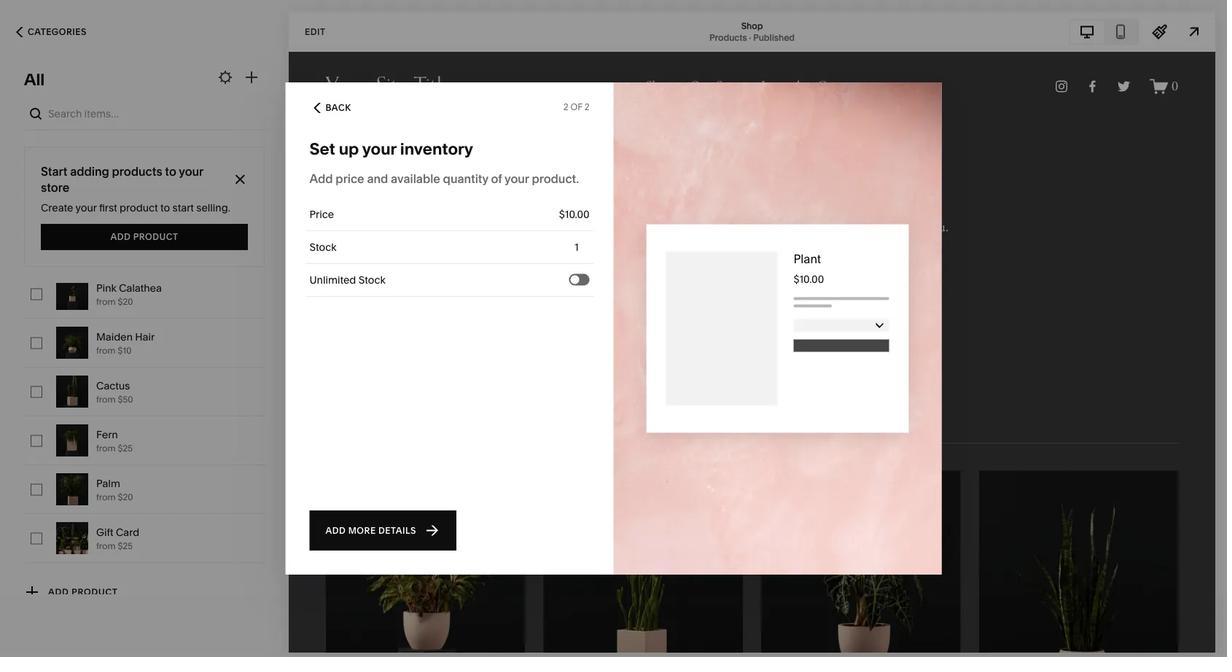 Task type: vqa. For each thing, say whether or not it's contained in the screenshot.
THEY
no



Task type: describe. For each thing, give the bounding box(es) containing it.
pink calathea from $20
[[96, 282, 162, 307]]

back
[[326, 102, 351, 113]]

all
[[24, 70, 45, 89]]

adding
[[70, 164, 109, 178]]

0 vertical spatial add product button
[[41, 224, 248, 250]]

$25 inside gift card from $25
[[118, 541, 133, 551]]

trial
[[433, 631, 451, 643]]

to inside the start adding products to your store
[[165, 164, 176, 178]]

1 horizontal spatial product
[[133, 232, 178, 242]]

Stock number field
[[416, 231, 590, 263]]

details
[[378, 525, 416, 536]]

plant $10.00
[[794, 252, 824, 285]]

in
[[480, 631, 488, 643]]

product inside row group
[[72, 587, 118, 597]]

edit button
[[295, 18, 335, 45]]

price
[[310, 208, 334, 221]]

palm from $20
[[96, 477, 133, 502]]

create
[[41, 202, 73, 214]]

14
[[491, 631, 501, 643]]

pink
[[96, 282, 116, 294]]

your
[[409, 631, 430, 643]]

first
[[99, 202, 117, 214]]

gift card from $25
[[96, 526, 139, 551]]

back button
[[310, 90, 351, 131]]

set up your inventory
[[310, 139, 473, 159]]

products
[[710, 32, 747, 43]]

out
[[674, 631, 690, 643]]

2 vertical spatial to
[[598, 631, 608, 643]]

and
[[367, 171, 388, 186]]

set
[[310, 139, 335, 159]]

from inside fern from $25
[[96, 443, 116, 454]]

2 of 2
[[564, 102, 590, 112]]

the
[[629, 631, 644, 643]]

from inside palm from $20
[[96, 492, 116, 502]]

your left product.
[[505, 171, 529, 186]]

your left site. on the bottom right of the page
[[704, 631, 725, 643]]

$10
[[118, 345, 132, 356]]

of
[[571, 102, 583, 112]]

cactus
[[96, 380, 130, 392]]

add product inside row group
[[48, 587, 118, 597]]

published
[[753, 32, 795, 43]]

edit
[[305, 26, 326, 37]]

products
[[112, 164, 162, 178]]

price
[[336, 171, 364, 186]]

most
[[647, 631, 671, 643]]

add more details
[[326, 525, 416, 536]]

from inside pink calathea from $20
[[96, 296, 116, 307]]

create your first product to start selling.
[[41, 202, 230, 214]]

$25 inside fern from $25
[[118, 443, 133, 454]]

your left first
[[76, 202, 97, 214]]

selling.
[[196, 202, 230, 214]]

Search items… text field
[[48, 98, 261, 130]]

from inside maiden hair from $10
[[96, 345, 116, 356]]

card
[[116, 526, 139, 539]]

your up and
[[362, 139, 397, 159]]

now
[[576, 631, 596, 643]]

1 vertical spatial stock
[[359, 274, 386, 286]]

Unlimited Stock checkbox
[[571, 275, 579, 284]]



Task type: locate. For each thing, give the bounding box(es) containing it.
from down maiden at the bottom left
[[96, 345, 116, 356]]

add product button down product
[[41, 224, 248, 250]]

from down pink
[[96, 296, 116, 307]]

1 vertical spatial $25
[[118, 541, 133, 551]]

row group containing pink calathea
[[0, 26, 289, 612]]

Price text field
[[416, 198, 590, 230]]

0 vertical spatial to
[[165, 164, 176, 178]]

fern
[[96, 428, 118, 441]]

categories
[[28, 27, 87, 37]]

1 horizontal spatial 2
[[585, 102, 590, 112]]

store
[[41, 180, 69, 194]]

add more details button
[[310, 510, 456, 551]]

$20 inside pink calathea from $20
[[118, 296, 133, 307]]

categories button
[[0, 16, 103, 48]]

product.
[[532, 171, 579, 186]]

3 from from the top
[[96, 394, 116, 405]]

product down gift card from $25
[[72, 587, 118, 597]]

5 from from the top
[[96, 492, 116, 502]]

$20
[[118, 296, 133, 307], [118, 492, 133, 502]]

from inside cactus from $50
[[96, 394, 116, 405]]

$20 down palm
[[118, 492, 133, 502]]

$10.00
[[794, 273, 824, 285]]

add price and available quantity of your product.
[[310, 171, 579, 186]]

2 $20 from the top
[[118, 492, 133, 502]]

stock
[[310, 241, 337, 253], [359, 274, 386, 286]]

start
[[172, 202, 194, 214]]

$25 down the card
[[118, 541, 133, 551]]

0 horizontal spatial 2
[[564, 102, 569, 112]]

palm
[[96, 477, 120, 490]]

1 from from the top
[[96, 296, 116, 307]]

0 vertical spatial $20
[[118, 296, 133, 307]]

gift
[[96, 526, 113, 539]]

1 horizontal spatial stock
[[359, 274, 386, 286]]

days.
[[503, 631, 528, 643]]

plant
[[794, 252, 821, 266]]

product
[[133, 232, 178, 242], [72, 587, 118, 597]]

add product down product
[[111, 232, 178, 242]]

0 vertical spatial stock
[[310, 241, 337, 253]]

ends
[[453, 631, 477, 643]]

$20 inside palm from $20
[[118, 492, 133, 502]]

$50
[[118, 394, 133, 405]]

to
[[165, 164, 176, 178], [160, 202, 170, 214], [598, 631, 608, 643]]

2 right the of
[[585, 102, 590, 112]]

1 vertical spatial add product
[[48, 587, 118, 597]]

quantity
[[443, 171, 488, 186]]

2 from from the top
[[96, 345, 116, 356]]

shop products · published
[[710, 20, 795, 43]]

0 horizontal spatial of
[[491, 171, 502, 186]]

product down product
[[133, 232, 178, 242]]

$20 down calathea on the left top of the page
[[118, 296, 133, 307]]

0 vertical spatial $25
[[118, 443, 133, 454]]

add product down gift on the left bottom
[[48, 587, 118, 597]]

stock down price
[[310, 241, 337, 253]]

from
[[96, 296, 116, 307], [96, 345, 116, 356], [96, 394, 116, 405], [96, 443, 116, 454], [96, 492, 116, 502], [96, 541, 116, 551]]

0 horizontal spatial stock
[[310, 241, 337, 253]]

2 2 from the left
[[585, 102, 590, 112]]

of right the out
[[692, 631, 701, 643]]

from down gift on the left bottom
[[96, 541, 116, 551]]

add product button down gift on the left bottom
[[16, 579, 130, 605]]

to right the products
[[165, 164, 176, 178]]

site.
[[727, 631, 747, 643]]

1 horizontal spatial of
[[692, 631, 701, 643]]

$25
[[118, 443, 133, 454], [118, 541, 133, 551]]

4 from from the top
[[96, 443, 116, 454]]

1 vertical spatial to
[[160, 202, 170, 214]]

·
[[749, 32, 751, 43]]

cactus from $50
[[96, 380, 133, 405]]

unlimited
[[310, 274, 356, 286]]

inventory
[[400, 139, 473, 159]]

of right quantity
[[491, 171, 502, 186]]

1 $25 from the top
[[118, 443, 133, 454]]

1 2 from the left
[[564, 102, 569, 112]]

1 vertical spatial $20
[[118, 492, 133, 502]]

to left start
[[160, 202, 170, 214]]

add product button
[[41, 224, 248, 250], [16, 579, 130, 605]]

0 vertical spatial of
[[491, 171, 502, 186]]

calathea
[[119, 282, 162, 294]]

from inside gift card from $25
[[96, 541, 116, 551]]

your
[[362, 139, 397, 159], [179, 164, 203, 178], [505, 171, 529, 186], [76, 202, 97, 214], [704, 631, 725, 643]]

from down cactus
[[96, 394, 116, 405]]

2
[[564, 102, 569, 112], [585, 102, 590, 112]]

1 $20 from the top
[[118, 296, 133, 307]]

your up start
[[179, 164, 203, 178]]

up
[[339, 139, 359, 159]]

6 from from the top
[[96, 541, 116, 551]]

maiden
[[96, 331, 133, 343]]

2 $25 from the top
[[118, 541, 133, 551]]

1 vertical spatial product
[[72, 587, 118, 597]]

stock right unlimited
[[359, 274, 386, 286]]

product
[[120, 202, 158, 214]]

0 vertical spatial add product
[[111, 232, 178, 242]]

1 vertical spatial add product button
[[16, 579, 130, 605]]

upgrade
[[531, 631, 573, 643]]

get
[[610, 631, 626, 643]]

row group
[[0, 26, 289, 612]]

your inside the start adding products to your store
[[179, 164, 203, 178]]

start adding products to your store
[[41, 164, 203, 194]]

add product
[[111, 232, 178, 242], [48, 587, 118, 597]]

to left get
[[598, 631, 608, 643]]

add inside row group
[[48, 587, 69, 597]]

start
[[41, 164, 67, 178]]

shop
[[741, 20, 763, 31]]

unlimited stock
[[310, 274, 386, 286]]

add inside add more details button
[[326, 525, 346, 536]]

add
[[310, 171, 333, 186], [111, 232, 131, 242], [326, 525, 346, 536], [48, 587, 69, 597]]

from down 'fern'
[[96, 443, 116, 454]]

more
[[348, 525, 376, 536]]

hair
[[135, 331, 155, 343]]

from down palm
[[96, 492, 116, 502]]

of
[[491, 171, 502, 186], [692, 631, 701, 643]]

2 left the of
[[564, 102, 569, 112]]

0 vertical spatial product
[[133, 232, 178, 242]]

$25 down 'fern'
[[118, 443, 133, 454]]

maiden hair from $10
[[96, 331, 155, 356]]

your trial ends in 14 days. upgrade now to get the most out of your site.
[[409, 631, 747, 643]]

fern from $25
[[96, 428, 133, 454]]

available
[[391, 171, 440, 186]]

tab list
[[1071, 20, 1138, 43]]

0 horizontal spatial product
[[72, 587, 118, 597]]

1 vertical spatial of
[[692, 631, 701, 643]]



